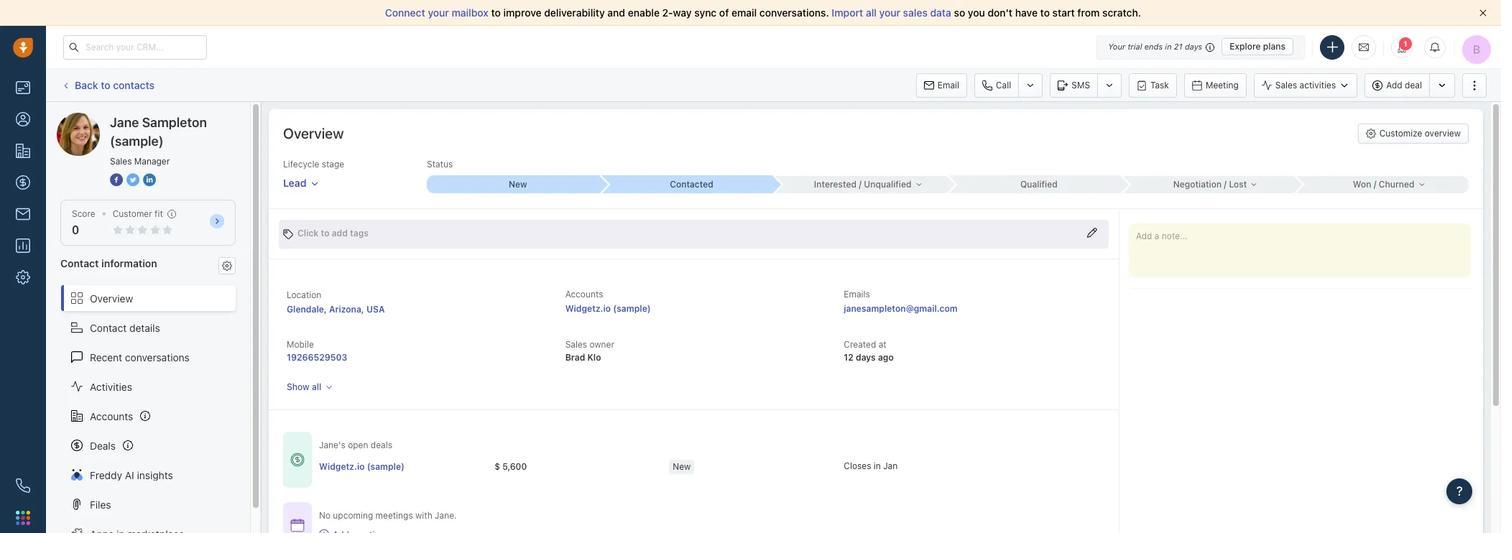 Task type: vqa. For each thing, say whether or not it's contained in the screenshot.
Container_Wx8Msf4Aqz5I3Rn1 icon related to Jane's open deals
yes



Task type: locate. For each thing, give the bounding box(es) containing it.
to
[[491, 6, 501, 19], [1041, 6, 1050, 19], [101, 79, 110, 91], [321, 228, 330, 238]]

stage
[[322, 159, 344, 170]]

back to contacts link
[[60, 74, 155, 96]]

phone image
[[16, 479, 30, 493]]

accounts inside "accounts widgetz.io (sample)"
[[566, 289, 604, 300]]

in left 21
[[1166, 42, 1172, 51]]

widgetz.io (sample) link down open
[[319, 461, 405, 473]]

contact up recent at bottom left
[[90, 322, 127, 334]]

0 vertical spatial in
[[1166, 42, 1172, 51]]

/ right interested
[[859, 179, 862, 190]]

1 horizontal spatial widgetz.io
[[566, 303, 611, 314]]

sales inside jane sampleton (sample) sales manager
[[110, 156, 132, 167]]

arizona,
[[329, 304, 364, 315]]

overview up contact details
[[90, 292, 133, 305]]

in left "jan"
[[874, 461, 881, 472]]

jane inside jane sampleton (sample) sales manager
[[110, 115, 139, 130]]

0 vertical spatial sales
[[1276, 80, 1298, 91]]

0 vertical spatial new
[[509, 179, 527, 190]]

ends
[[1145, 42, 1163, 51]]

ago
[[878, 352, 894, 363]]

0 horizontal spatial jane
[[86, 112, 108, 124]]

jane's
[[319, 440, 346, 451]]

0 horizontal spatial widgetz.io
[[319, 461, 365, 472]]

in
[[1166, 42, 1172, 51], [874, 461, 881, 472]]

1 vertical spatial in
[[874, 461, 881, 472]]

0 horizontal spatial /
[[859, 179, 862, 190]]

to right mailbox
[[491, 6, 501, 19]]

task button
[[1130, 73, 1178, 97]]

0 horizontal spatial all
[[312, 382, 321, 393]]

jane down back
[[86, 112, 108, 124]]

1 horizontal spatial container_wx8msf4aqz5i3rn1 image
[[319, 530, 329, 533]]

to right back
[[101, 79, 110, 91]]

add deal button
[[1365, 73, 1430, 97]]

contacted link
[[601, 176, 775, 193]]

interested / unqualified link
[[775, 176, 948, 193]]

plans
[[1264, 41, 1286, 52]]

0 horizontal spatial sales
[[110, 156, 132, 167]]

1 horizontal spatial sales
[[566, 339, 587, 350]]

0 horizontal spatial widgetz.io (sample) link
[[319, 461, 405, 473]]

sync
[[695, 6, 717, 19]]

0 horizontal spatial accounts
[[90, 410, 133, 422]]

0 horizontal spatial in
[[874, 461, 881, 472]]

all
[[866, 6, 877, 19], [312, 382, 321, 393]]

scratch.
[[1103, 6, 1142, 19]]

your left mailbox
[[428, 6, 449, 19]]

2 vertical spatial sales
[[566, 339, 587, 350]]

your trial ends in 21 days
[[1109, 42, 1203, 51]]

start
[[1053, 6, 1075, 19]]

glendale,
[[287, 304, 327, 315]]

0 vertical spatial widgetz.io
[[566, 303, 611, 314]]

(sample) up owner
[[613, 303, 651, 314]]

1 horizontal spatial accounts
[[566, 289, 604, 300]]

sampleton inside jane sampleton (sample) sales manager
[[142, 115, 207, 130]]

close image
[[1480, 9, 1487, 17]]

sales up facebook circled icon
[[110, 156, 132, 167]]

1 vertical spatial widgetz.io (sample) link
[[319, 461, 405, 473]]

sales activities
[[1276, 80, 1337, 91]]

have
[[1016, 6, 1038, 19]]

activities
[[1300, 80, 1337, 91]]

1 horizontal spatial /
[[1225, 179, 1227, 190]]

qualified
[[1021, 179, 1058, 190]]

send email image
[[1360, 41, 1370, 53]]

accounts down activities
[[90, 410, 133, 422]]

widgetz.io up owner
[[566, 303, 611, 314]]

0 horizontal spatial days
[[856, 352, 876, 363]]

accounts up owner
[[566, 289, 604, 300]]

all right the "show"
[[312, 382, 321, 393]]

click to add tags
[[298, 228, 369, 238]]

email
[[732, 6, 757, 19]]

0 horizontal spatial your
[[428, 6, 449, 19]]

1 vertical spatial overview
[[90, 292, 133, 305]]

new link
[[427, 176, 601, 193]]

your
[[1109, 42, 1126, 51]]

contact down 0
[[60, 258, 99, 270]]

glendale, arizona, usa link
[[287, 304, 385, 315]]

19266529503 link
[[287, 352, 347, 363]]

1 vertical spatial accounts
[[90, 410, 133, 422]]

1 vertical spatial sales
[[110, 156, 132, 167]]

twitter circled image
[[127, 173, 139, 188]]

/ right won
[[1374, 179, 1377, 190]]

2 your from the left
[[880, 6, 901, 19]]

your left sales
[[880, 6, 901, 19]]

days right 21
[[1185, 42, 1203, 51]]

meeting button
[[1185, 73, 1247, 97]]

of
[[720, 6, 729, 19]]

all right import
[[866, 6, 877, 19]]

mobile 19266529503
[[287, 339, 347, 363]]

negotiation / lost button
[[1122, 176, 1296, 193]]

(sample) down deals on the left bottom of the page
[[367, 461, 405, 472]]

19266529503
[[287, 352, 347, 363]]

0 vertical spatial contact
[[60, 258, 99, 270]]

0 vertical spatial widgetz.io (sample) link
[[566, 303, 651, 314]]

negotiation
[[1174, 179, 1222, 190]]

2 horizontal spatial sales
[[1276, 80, 1298, 91]]

sales left activities on the right of page
[[1276, 80, 1298, 91]]

widgetz.io
[[566, 303, 611, 314], [319, 461, 365, 472]]

1 horizontal spatial in
[[1166, 42, 1172, 51]]

container_wx8msf4aqz5i3rn1 image left widgetz.io (sample) at the bottom of page
[[290, 453, 305, 467]]

1 horizontal spatial your
[[880, 6, 901, 19]]

trial
[[1128, 42, 1143, 51]]

new
[[509, 179, 527, 190], [673, 461, 691, 472]]

2 / from the left
[[1225, 179, 1227, 190]]

1 horizontal spatial overview
[[283, 125, 344, 142]]

recent
[[90, 351, 122, 363]]

usa
[[367, 304, 385, 315]]

accounts widgetz.io (sample)
[[566, 289, 651, 314]]

deals
[[371, 440, 393, 451]]

1 vertical spatial all
[[312, 382, 321, 393]]

1
[[1404, 39, 1408, 48]]

0
[[72, 224, 79, 237]]

/ left lost
[[1225, 179, 1227, 190]]

from
[[1078, 6, 1100, 19]]

(sample) for jane sampleton (sample) sales manager
[[110, 134, 164, 149]]

0 horizontal spatial overview
[[90, 292, 133, 305]]

container_wx8msf4aqz5i3rn1 image
[[290, 453, 305, 467], [319, 530, 329, 533]]

jane.
[[435, 511, 457, 521]]

files
[[90, 499, 111, 511]]

0 vertical spatial container_wx8msf4aqz5i3rn1 image
[[290, 453, 305, 467]]

1 vertical spatial days
[[856, 352, 876, 363]]

upcoming
[[333, 511, 373, 521]]

klo
[[588, 352, 601, 363]]

1 / from the left
[[859, 179, 862, 190]]

widgetz.io down jane's
[[319, 461, 365, 472]]

days
[[1185, 42, 1203, 51], [856, 352, 876, 363]]

overview
[[1425, 128, 1462, 139]]

0 vertical spatial all
[[866, 6, 877, 19]]

sales owner brad klo
[[566, 339, 615, 363]]

overview
[[283, 125, 344, 142], [90, 292, 133, 305]]

overview up lifecycle stage
[[283, 125, 344, 142]]

0 vertical spatial accounts
[[566, 289, 604, 300]]

1 horizontal spatial widgetz.io (sample) link
[[566, 303, 651, 314]]

owner
[[590, 339, 615, 350]]

1 horizontal spatial days
[[1185, 42, 1203, 51]]

(sample) inside jane sampleton (sample) sales manager
[[110, 134, 164, 149]]

5,600
[[503, 461, 527, 472]]

facebook circled image
[[110, 173, 123, 188]]

won / churned link
[[1296, 176, 1470, 193]]

at
[[879, 339, 887, 350]]

no upcoming meetings with jane.
[[319, 511, 457, 521]]

widgetz.io (sample) link
[[566, 303, 651, 314], [319, 461, 405, 473]]

1 horizontal spatial jane
[[110, 115, 139, 130]]

data
[[931, 6, 952, 19]]

jane down contacts
[[110, 115, 139, 130]]

meeting
[[1206, 79, 1239, 90]]

days down created
[[856, 352, 876, 363]]

freddy ai insights
[[90, 469, 173, 481]]

contact information
[[60, 258, 157, 270]]

sampleton down contacts
[[110, 112, 160, 124]]

0 horizontal spatial new
[[509, 179, 527, 190]]

row
[[319, 452, 1019, 482]]

jane for jane sampleton (sample) sales manager
[[110, 115, 139, 130]]

location
[[287, 290, 322, 301]]

(sample) inside "accounts widgetz.io (sample)"
[[613, 303, 651, 314]]

widgetz.io (sample) link up owner
[[566, 303, 651, 314]]

/ for interested
[[859, 179, 862, 190]]

status
[[427, 159, 453, 170]]

3 / from the left
[[1374, 179, 1377, 190]]

sales up brad
[[566, 339, 587, 350]]

1 link
[[1392, 36, 1413, 58]]

2 horizontal spatial /
[[1374, 179, 1377, 190]]

1 vertical spatial new
[[673, 461, 691, 472]]

sampleton up manager at top left
[[142, 115, 207, 130]]

(sample) down jane sampleton (sample)
[[110, 134, 164, 149]]

0 vertical spatial overview
[[283, 125, 344, 142]]

don't
[[988, 6, 1013, 19]]

1 vertical spatial contact
[[90, 322, 127, 334]]

container_wx8msf4aqz5i3rn1 image down no
[[319, 530, 329, 533]]

(sample) up manager at top left
[[163, 112, 204, 124]]

accounts
[[566, 289, 604, 300], [90, 410, 133, 422]]

1 vertical spatial widgetz.io
[[319, 461, 365, 472]]

sales inside "sales owner brad klo"
[[566, 339, 587, 350]]



Task type: describe. For each thing, give the bounding box(es) containing it.
widgetz.io inside "accounts widgetz.io (sample)"
[[566, 303, 611, 314]]

to left add on the top left of page
[[321, 228, 330, 238]]

freddy
[[90, 469, 122, 481]]

way
[[673, 6, 692, 19]]

connect your mailbox to improve deliverability and enable 2-way sync of email conversations. import all your sales data so you don't have to start from scratch.
[[385, 6, 1142, 19]]

1 horizontal spatial all
[[866, 6, 877, 19]]

sampleton for jane sampleton (sample)
[[110, 112, 160, 124]]

lead
[[283, 177, 307, 189]]

negotiation / lost link
[[1122, 176, 1296, 193]]

1 vertical spatial container_wx8msf4aqz5i3rn1 image
[[319, 530, 329, 533]]

lifecycle
[[283, 159, 319, 170]]

qualified link
[[948, 176, 1122, 193]]

0 button
[[72, 224, 79, 237]]

manager
[[134, 156, 170, 167]]

lost
[[1230, 179, 1248, 190]]

sms
[[1072, 79, 1091, 90]]

explore
[[1230, 41, 1261, 52]]

contact for contact information
[[60, 258, 99, 270]]

/ for negotiation
[[1225, 179, 1227, 190]]

location glendale, arizona, usa
[[287, 290, 385, 315]]

email button
[[917, 73, 968, 97]]

ai
[[125, 469, 134, 481]]

conversations
[[125, 351, 190, 363]]

Search your CRM... text field
[[63, 35, 207, 59]]

1 horizontal spatial new
[[673, 461, 691, 472]]

0 horizontal spatial container_wx8msf4aqz5i3rn1 image
[[290, 453, 305, 467]]

$
[[495, 461, 500, 472]]

back to contacts
[[75, 79, 155, 91]]

information
[[101, 258, 157, 270]]

mng settings image
[[222, 261, 232, 271]]

meetings
[[376, 511, 413, 521]]

0 vertical spatial days
[[1185, 42, 1203, 51]]

no
[[319, 511, 331, 521]]

jane's open deals
[[319, 440, 393, 451]]

widgetz.io (sample) link inside row
[[319, 461, 405, 473]]

customer
[[113, 208, 152, 219]]

2-
[[663, 6, 673, 19]]

$ 5,600
[[495, 461, 527, 472]]

mailbox
[[452, 6, 489, 19]]

1 your from the left
[[428, 6, 449, 19]]

sms button
[[1051, 73, 1098, 97]]

sales for sales activities
[[1276, 80, 1298, 91]]

jane for jane sampleton (sample)
[[86, 112, 108, 124]]

contact details
[[90, 322, 160, 334]]

jane sampleton (sample)
[[86, 112, 204, 124]]

won
[[1354, 179, 1372, 190]]

call link
[[975, 73, 1019, 97]]

sales
[[903, 6, 928, 19]]

(sample) inside row
[[367, 461, 405, 472]]

contact for contact details
[[90, 322, 127, 334]]

with
[[416, 511, 433, 521]]

row containing closes in jan
[[319, 452, 1019, 482]]

brad
[[566, 352, 585, 363]]

and
[[608, 6, 626, 19]]

(sample) for accounts widgetz.io (sample)
[[613, 303, 651, 314]]

to left start
[[1041, 6, 1050, 19]]

details
[[129, 322, 160, 334]]

tags
[[350, 228, 369, 238]]

interested / unqualified button
[[775, 176, 948, 193]]

freshworks switcher image
[[16, 511, 30, 525]]

churned
[[1379, 179, 1415, 190]]

contacted
[[670, 179, 714, 190]]

deals
[[90, 440, 116, 452]]

explore plans link
[[1222, 38, 1294, 55]]

fit
[[155, 208, 163, 219]]

lead link
[[283, 170, 319, 190]]

accounts for accounts
[[90, 410, 133, 422]]

task
[[1151, 79, 1170, 90]]

import
[[832, 6, 864, 19]]

/ for won
[[1374, 179, 1377, 190]]

closes in jan
[[844, 461, 898, 472]]

21
[[1175, 42, 1183, 51]]

call button
[[975, 73, 1019, 97]]

container_wx8msf4aqz5i3rn1 image
[[290, 518, 305, 533]]

activities
[[90, 381, 132, 393]]

add
[[332, 228, 348, 238]]

(sample) for jane sampleton (sample)
[[163, 112, 204, 124]]

call
[[996, 79, 1012, 90]]

days inside created at 12 days ago
[[856, 352, 876, 363]]

so
[[954, 6, 966, 19]]

customize overview button
[[1359, 124, 1470, 144]]

open
[[348, 440, 368, 451]]

widgetz.io (sample)
[[319, 461, 405, 472]]

linkedin circled image
[[143, 173, 156, 188]]

enable
[[628, 6, 660, 19]]

deal
[[1406, 80, 1423, 91]]

sampleton for jane sampleton (sample) sales manager
[[142, 115, 207, 130]]

new inside 'link'
[[509, 179, 527, 190]]

back
[[75, 79, 98, 91]]

you
[[968, 6, 986, 19]]

add
[[1387, 80, 1403, 91]]

connect
[[385, 6, 425, 19]]

sales for sales owner brad klo
[[566, 339, 587, 350]]

email
[[938, 79, 960, 90]]

unqualified
[[864, 179, 912, 190]]

phone element
[[9, 472, 37, 500]]

accounts for accounts widgetz.io (sample)
[[566, 289, 604, 300]]

click
[[298, 228, 319, 238]]

mobile
[[287, 339, 314, 350]]

recent conversations
[[90, 351, 190, 363]]

janesampleton@gmail.com link
[[844, 302, 958, 316]]

12
[[844, 352, 854, 363]]



